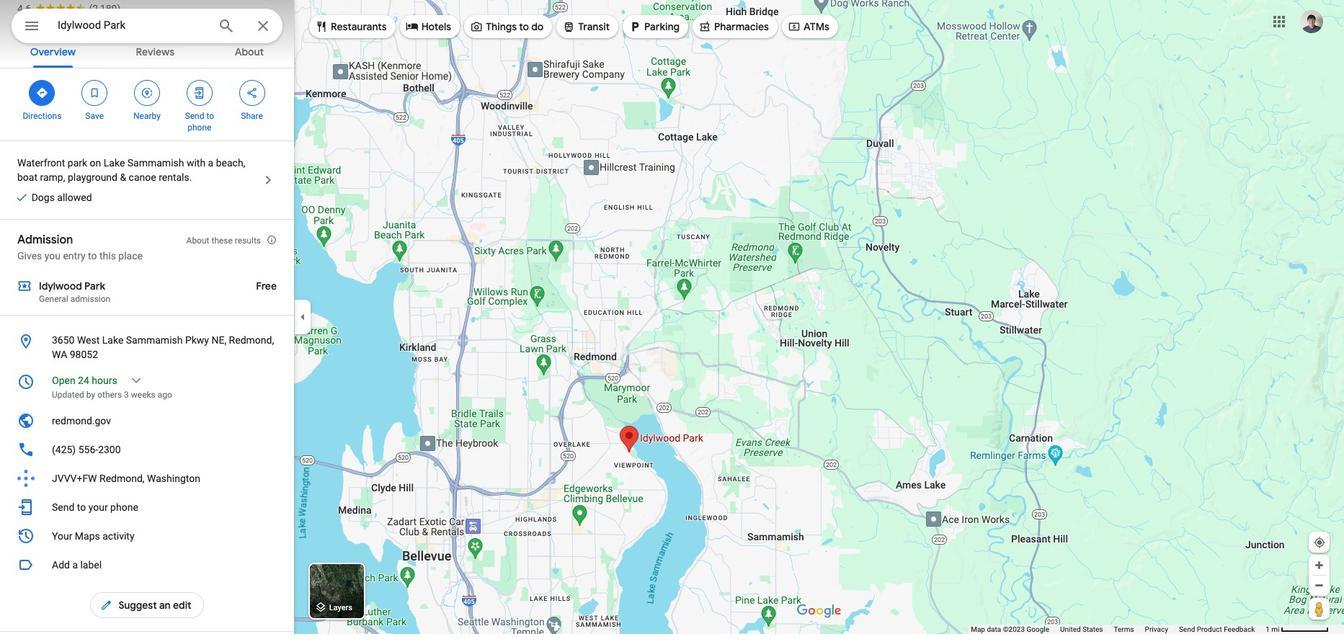 Task type: describe. For each thing, give the bounding box(es) containing it.

[[88, 85, 101, 101]]

ne,
[[212, 334, 226, 346]]

suggest
[[119, 599, 157, 612]]

restaurants
[[331, 20, 387, 33]]

do
[[531, 20, 544, 33]]

a inside waterfront park on lake sammamish with a beach, boat ramp, playground & canoe rentals.
[[208, 157, 214, 169]]

footer inside google maps 'element'
[[971, 625, 1266, 634]]

ago
[[158, 390, 172, 400]]

privacy
[[1145, 626, 1168, 634]]

label
[[80, 559, 102, 571]]

transit
[[578, 20, 610, 33]]

with
[[187, 157, 206, 169]]

google account: nolan park  
(nolan.park@adept.ai) image
[[1300, 10, 1324, 33]]

send product feedback
[[1179, 626, 1255, 634]]

idylwood park main content
[[0, 0, 294, 634]]

waterfront
[[17, 157, 65, 169]]

to left this
[[88, 250, 97, 262]]

show your location image
[[1313, 536, 1326, 549]]

general
[[39, 294, 68, 304]]

phone inside send to phone
[[188, 123, 211, 133]]


[[699, 18, 711, 34]]

to inside 'send to your phone' button
[[77, 502, 86, 513]]

 hotels
[[406, 18, 451, 34]]

1 mi button
[[1266, 626, 1329, 634]]

lake inside 3650 west lake sammamish pkwy ne, redmond, wa 98052
[[102, 334, 124, 346]]

4.6
[[17, 3, 31, 14]]

about these results
[[186, 236, 261, 246]]

jvvv+fw redmond, washington button
[[0, 464, 294, 493]]

send product feedback button
[[1179, 625, 1255, 634]]

24
[[78, 375, 89, 386]]

about these results image
[[267, 235, 277, 245]]

information for idylwood park region
[[0, 324, 294, 551]]

 button
[[12, 9, 52, 46]]

 transit
[[562, 18, 610, 34]]

beach,
[[216, 157, 245, 169]]

556-
[[78, 444, 98, 456]]

3650 west lake sammamish pkwy ne, redmond, wa 98052 button
[[0, 327, 294, 368]]


[[406, 18, 419, 34]]

 layers
[[314, 600, 352, 616]]

waterfront park on lake sammamish with a beach, boat ramp, playground & canoe rentals.
[[17, 157, 245, 183]]

nearby
[[133, 111, 161, 121]]

sammamish inside waterfront park on lake sammamish with a beach, boat ramp, playground & canoe rentals.
[[127, 157, 184, 169]]

 parking
[[629, 18, 680, 34]]

phone inside button
[[110, 502, 138, 513]]

privacy button
[[1145, 625, 1168, 634]]

share
[[241, 111, 263, 121]]

 atms
[[788, 18, 830, 34]]

your
[[88, 502, 108, 513]]

your maps activity button
[[0, 522, 294, 551]]

general admission
[[39, 294, 110, 304]]

weeks
[[131, 390, 156, 400]]

redmond.gov
[[52, 415, 111, 427]]

states
[[1083, 626, 1103, 634]]

zoom in image
[[1314, 560, 1325, 571]]

&
[[120, 172, 126, 183]]

jvvv+fw
[[52, 473, 97, 484]]

send to phone
[[185, 111, 214, 133]]

dogs
[[31, 192, 55, 203]]

an
[[159, 599, 171, 612]]

zoom out image
[[1314, 580, 1325, 591]]

send for send product feedback
[[1179, 626, 1195, 634]]


[[788, 18, 801, 34]]

layers
[[329, 604, 352, 613]]

united
[[1060, 626, 1081, 634]]

google
[[1027, 626, 1050, 634]]

overview
[[30, 45, 76, 58]]

©2023
[[1003, 626, 1025, 634]]

send to your phone
[[52, 502, 138, 513]]

free
[[256, 280, 277, 293]]

activity
[[103, 531, 134, 542]]

collapse side panel image
[[295, 309, 311, 325]]


[[23, 16, 40, 36]]

overview button
[[19, 33, 87, 68]]

Idylwood Park field
[[12, 9, 283, 43]]

google maps element
[[0, 0, 1344, 634]]

redmond.gov link
[[0, 407, 294, 435]]

idylwood
[[39, 280, 82, 293]]

playground
[[68, 172, 118, 183]]

canoe
[[129, 172, 156, 183]]

pharmacies
[[714, 20, 769, 33]]

entry
[[63, 250, 86, 262]]

open 24 hours
[[52, 375, 117, 386]]

idylwood park
[[39, 280, 105, 293]]

west
[[77, 334, 100, 346]]

(425) 556-2300
[[52, 444, 121, 456]]


[[562, 18, 575, 34]]

pkwy
[[185, 334, 209, 346]]

98052
[[70, 349, 98, 360]]

hotels
[[421, 20, 451, 33]]

redmond, inside 3650 west lake sammamish pkwy ne, redmond, wa 98052
[[229, 334, 274, 346]]

show open hours for the week image
[[130, 374, 142, 387]]

updated
[[52, 390, 84, 400]]



Task type: vqa. For each thing, say whether or not it's contained in the screenshot.


Task type: locate. For each thing, give the bounding box(es) containing it.
0 horizontal spatial send
[[52, 502, 74, 513]]

atms
[[804, 20, 830, 33]]

mi
[[1272, 626, 1280, 634]]

dogs allowed
[[31, 192, 92, 203]]

about for about
[[235, 45, 264, 58]]

about inside button
[[235, 45, 264, 58]]

1 horizontal spatial a
[[208, 157, 214, 169]]

jvvv+fw redmond, washington
[[52, 473, 200, 484]]

1 vertical spatial park
[[84, 280, 105, 293]]

results
[[235, 236, 261, 246]]

1 vertical spatial redmond,
[[99, 473, 145, 484]]

(425) 556-2300 button
[[0, 435, 294, 464]]

 restaurants
[[315, 18, 387, 34]]

open
[[52, 375, 75, 386]]

None field
[[58, 17, 206, 34]]

a right with
[[208, 157, 214, 169]]


[[17, 555, 35, 575]]

phone right your
[[110, 502, 138, 513]]

tab list
[[0, 33, 294, 68]]

0 vertical spatial lake
[[104, 157, 125, 169]]

1 horizontal spatial phone
[[188, 123, 211, 133]]

feedback
[[1224, 626, 1255, 634]]

lake inside waterfront park on lake sammamish with a beach, boat ramp, playground & canoe rentals.
[[104, 157, 125, 169]]

gives you entry to this place
[[17, 250, 143, 262]]

hours image
[[17, 373, 35, 391]]

allowed
[[57, 192, 92, 203]]

 pharmacies
[[699, 18, 769, 34]]

ramp,
[[40, 172, 65, 183]]

things
[[486, 20, 517, 33]]

send inside button
[[1179, 626, 1195, 634]]

1 mi
[[1266, 626, 1280, 634]]

0 vertical spatial send
[[185, 111, 204, 121]]

2300
[[98, 444, 121, 456]]

1 vertical spatial about
[[186, 236, 209, 246]]

edit
[[173, 599, 191, 612]]

about
[[235, 45, 264, 58], [186, 236, 209, 246]]

by
[[86, 390, 95, 400]]

send inside button
[[52, 502, 74, 513]]

copy address image
[[262, 335, 275, 348]]

parking
[[645, 20, 680, 33]]

footer
[[971, 625, 1266, 634]]

reviews button
[[124, 33, 186, 68]]

to inside  things to do
[[519, 20, 529, 33]]

1 horizontal spatial park
[[84, 280, 105, 293]]

admission
[[17, 233, 73, 247]]

about left "these"
[[186, 236, 209, 246]]

to
[[519, 20, 529, 33], [206, 111, 214, 121], [88, 250, 97, 262], [77, 502, 86, 513]]

send for send to your phone
[[52, 502, 74, 513]]

0 horizontal spatial phone
[[110, 502, 138, 513]]

terms button
[[1114, 625, 1134, 634]]

tab list containing overview
[[0, 33, 294, 68]]

terms
[[1114, 626, 1134, 634]]

0 horizontal spatial about
[[186, 236, 209, 246]]

3650
[[52, 334, 75, 346]]

a right add
[[72, 559, 78, 571]]

1 horizontal spatial send
[[185, 111, 204, 121]]

united states button
[[1060, 625, 1103, 634]]

to inside send to phone
[[206, 111, 214, 121]]

park down 4.6
[[17, 17, 38, 29]]

map data ©2023 google
[[971, 626, 1050, 634]]


[[141, 85, 154, 101]]

0 vertical spatial redmond,
[[229, 334, 274, 346]]

send up 'your'
[[52, 502, 74, 513]]

sammamish up the canoe
[[127, 157, 184, 169]]

redmond, inside the jvvv+fw redmond, washington button
[[99, 473, 145, 484]]

your maps activity
[[52, 531, 134, 542]]

1 vertical spatial lake
[[102, 334, 124, 346]]

sammamish inside 3650 west lake sammamish pkwy ne, redmond, wa 98052
[[126, 334, 183, 346]]

about up 
[[235, 45, 264, 58]]

you
[[44, 250, 61, 262]]

redmond, down 2300
[[99, 473, 145, 484]]

 things to do
[[470, 18, 544, 34]]


[[193, 85, 206, 101]]

1 vertical spatial send
[[52, 502, 74, 513]]

add
[[52, 559, 70, 571]]

send down  on the left top of page
[[185, 111, 204, 121]]

place
[[118, 250, 143, 262]]

4.6 stars image
[[31, 3, 89, 12]]

2,189 reviews element
[[89, 3, 121, 14]]

phone
[[188, 123, 211, 133], [110, 502, 138, 513]]

lake right west
[[102, 334, 124, 346]]

directions
[[23, 111, 62, 121]]

none field inside idylwood park field
[[58, 17, 206, 34]]

send left product
[[1179, 626, 1195, 634]]

sammamish
[[127, 157, 184, 169], [126, 334, 183, 346]]

1 horizontal spatial about
[[235, 45, 264, 58]]

actions for idylwood park region
[[0, 68, 294, 141]]

0 vertical spatial park
[[17, 17, 38, 29]]

dogs allowed group
[[9, 190, 92, 205]]

about for about these results
[[186, 236, 209, 246]]

admission
[[70, 294, 110, 304]]

to left do
[[519, 20, 529, 33]]

2 vertical spatial send
[[1179, 626, 1195, 634]]

0 horizontal spatial redmond,
[[99, 473, 145, 484]]

map
[[971, 626, 985, 634]]

to left your
[[77, 502, 86, 513]]


[[470, 18, 483, 34]]

send inside send to phone
[[185, 111, 204, 121]]

1 vertical spatial a
[[72, 559, 78, 571]]

3650 west lake sammamish pkwy ne, redmond, wa 98052
[[52, 334, 274, 360]]

boat
[[17, 172, 38, 183]]

tab list inside google maps 'element'
[[0, 33, 294, 68]]


[[315, 18, 328, 34]]

0 horizontal spatial park
[[17, 17, 38, 29]]

about button
[[223, 33, 275, 68]]

phone down  on the left top of page
[[188, 123, 211, 133]]

to left share
[[206, 111, 214, 121]]

0 vertical spatial a
[[208, 157, 214, 169]]

(2,189)
[[89, 3, 121, 14]]

show street view coverage image
[[1309, 598, 1330, 620]]

redmond, right ne,
[[229, 334, 274, 346]]

maps
[[75, 531, 100, 542]]

1 horizontal spatial redmond,
[[229, 334, 274, 346]]


[[314, 600, 327, 616]]

 suggest an edit
[[100, 598, 191, 613]]

1 vertical spatial sammamish
[[126, 334, 183, 346]]


[[629, 18, 642, 34]]

park button
[[17, 16, 38, 30]]

send for send to phone
[[185, 111, 204, 121]]

park up admission in the left top of the page
[[84, 280, 105, 293]]

these
[[212, 236, 233, 246]]

0 vertical spatial about
[[235, 45, 264, 58]]

1 vertical spatial phone
[[110, 502, 138, 513]]

lake
[[104, 157, 125, 169], [102, 334, 124, 346]]

rentals.
[[159, 172, 192, 183]]

lake up the &
[[104, 157, 125, 169]]

2 horizontal spatial send
[[1179, 626, 1195, 634]]

0 vertical spatial phone
[[188, 123, 211, 133]]

0 horizontal spatial a
[[72, 559, 78, 571]]

wa
[[52, 349, 67, 360]]

sammamish left pkwy
[[126, 334, 183, 346]]

your
[[52, 531, 72, 542]]

updated by others 3 weeks ago
[[52, 390, 172, 400]]

hours
[[92, 375, 117, 386]]

footer containing map data ©2023 google
[[971, 625, 1266, 634]]

park
[[68, 157, 87, 169]]

washington
[[147, 473, 200, 484]]

add a label
[[52, 559, 102, 571]]

1
[[1266, 626, 1270, 634]]


[[100, 598, 113, 613]]

send
[[185, 111, 204, 121], [52, 502, 74, 513], [1179, 626, 1195, 634]]

reviews
[[136, 45, 174, 58]]

redmond,
[[229, 334, 274, 346], [99, 473, 145, 484]]

product
[[1197, 626, 1222, 634]]

(425)
[[52, 444, 76, 456]]

0 vertical spatial sammamish
[[127, 157, 184, 169]]

 search field
[[12, 9, 283, 46]]



